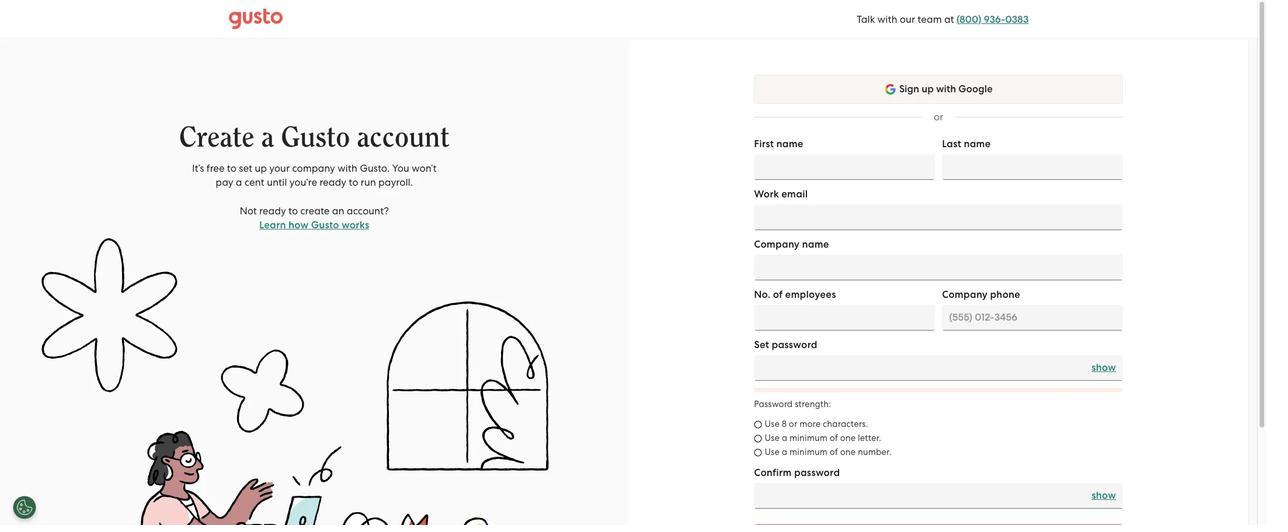 Task type: vqa. For each thing, say whether or not it's contained in the screenshot.
bottommost ready
yes



Task type: locate. For each thing, give the bounding box(es) containing it.
1 vertical spatial password
[[794, 467, 840, 479]]

2 use from the top
[[765, 433, 780, 443]]

company
[[292, 162, 335, 174]]

up right sign
[[922, 83, 934, 95]]

confirm
[[754, 467, 792, 479]]

936-
[[984, 13, 1006, 25]]

one
[[840, 433, 856, 443], [840, 447, 856, 457]]

3 use from the top
[[765, 447, 780, 457]]

password
[[772, 339, 818, 351], [794, 467, 840, 479]]

1 minimum from the top
[[790, 433, 828, 443]]

at
[[945, 13, 954, 25]]

0 horizontal spatial ready
[[259, 205, 286, 217]]

account
[[357, 123, 450, 152]]

first name
[[754, 138, 804, 150]]

a right pay
[[236, 176, 242, 188]]

company down the 'work email'
[[754, 238, 800, 251]]

use up confirm on the bottom right of the page
[[765, 447, 780, 457]]

sign
[[899, 83, 919, 95]]

0 horizontal spatial up
[[255, 162, 267, 174]]

0383
[[1006, 13, 1029, 25]]

gusto down the create
[[311, 219, 339, 231]]

1 horizontal spatial or
[[934, 111, 944, 123]]

1 one from the top
[[840, 433, 856, 443]]

0 vertical spatial minimum
[[790, 433, 828, 443]]

minimum for use a minimum of one letter.
[[790, 433, 828, 443]]

1 horizontal spatial to
[[289, 205, 298, 217]]

with left our
[[878, 13, 898, 25]]

name up the employees in the bottom right of the page
[[802, 238, 829, 251]]

name
[[777, 138, 804, 150], [964, 138, 991, 150], [802, 238, 829, 251]]

0 vertical spatial company
[[754, 238, 800, 251]]

use 8 or more characters.
[[765, 419, 868, 429]]

minimum
[[790, 433, 828, 443], [790, 447, 828, 457]]

0 horizontal spatial company
[[754, 238, 800, 251]]

a up the "your"
[[261, 123, 274, 152]]

create
[[179, 123, 254, 152]]

no. of employees
[[754, 289, 836, 301]]

a inside it's free to set up your company with gusto. you won't pay a cent until you're ready to run payroll.
[[236, 176, 242, 188]]

or down the sign up with google link
[[934, 111, 944, 123]]

show button for set password
[[1092, 361, 1116, 375]]

up inside it's free to set up your company with gusto. you won't pay a cent until you're ready to run payroll.
[[255, 162, 267, 174]]

name for first name
[[777, 138, 804, 150]]

one for number.
[[840, 447, 856, 457]]

account?
[[347, 205, 389, 217]]

use for use a minimum of one letter.
[[765, 433, 780, 443]]

2 horizontal spatial with
[[936, 83, 956, 95]]

company for company phone
[[942, 289, 988, 301]]

of up use a minimum of one number.
[[830, 433, 838, 443]]

a down 8 on the right bottom
[[782, 433, 788, 443]]

company
[[754, 238, 800, 251], [942, 289, 988, 301]]

1 vertical spatial one
[[840, 447, 856, 457]]

use down password
[[765, 433, 780, 443]]

use for use 8 or more characters.
[[765, 419, 780, 429]]

to up how
[[289, 205, 298, 217]]

of
[[773, 289, 783, 301], [830, 433, 838, 443], [830, 447, 838, 457]]

ready inside not ready to create an account? learn how gusto works
[[259, 205, 286, 217]]

2 show from the top
[[1092, 490, 1116, 502]]

0 vertical spatial up
[[922, 83, 934, 95]]

0 vertical spatial show
[[1092, 362, 1116, 374]]

ready up learn
[[259, 205, 286, 217]]

1 vertical spatial show
[[1092, 490, 1116, 502]]

0 vertical spatial show button
[[1092, 361, 1116, 375]]

1 vertical spatial use
[[765, 433, 780, 443]]

until
[[267, 176, 287, 188]]

0 vertical spatial to
[[227, 162, 237, 174]]

use left 8 on the right bottom
[[765, 419, 780, 429]]

with left google
[[936, 83, 956, 95]]

up right set
[[255, 162, 267, 174]]

with left "gusto."
[[338, 162, 357, 174]]

ready
[[320, 176, 346, 188], [259, 205, 286, 217]]

run
[[361, 176, 376, 188]]

1 use from the top
[[765, 419, 780, 429]]

create a gusto account
[[179, 123, 450, 152]]

or
[[934, 111, 944, 123], [789, 419, 798, 429]]

use
[[765, 419, 780, 429], [765, 433, 780, 443], [765, 447, 780, 457]]

set
[[239, 162, 252, 174]]

0 vertical spatial one
[[840, 433, 856, 443]]

last
[[942, 138, 962, 150]]

not
[[240, 205, 257, 217]]

show for set password
[[1092, 362, 1116, 374]]

a
[[261, 123, 274, 152], [236, 176, 242, 188], [782, 433, 788, 443], [782, 447, 788, 457]]

minimum down 'use a minimum of one letter.'
[[790, 447, 828, 457]]

won't
[[412, 162, 437, 174]]

minimum down 'more'
[[790, 433, 828, 443]]

confirm password
[[754, 467, 840, 479]]

0 vertical spatial ready
[[320, 176, 346, 188]]

free
[[206, 162, 225, 174]]

use for use a minimum of one number.
[[765, 447, 780, 457]]

more
[[800, 419, 821, 429]]

1 horizontal spatial company
[[942, 289, 988, 301]]

cent
[[245, 176, 264, 188]]

pay
[[216, 176, 233, 188]]

(800)
[[957, 13, 982, 25]]

name right first
[[777, 138, 804, 150]]

name right last
[[964, 138, 991, 150]]

Confirm password password field
[[754, 483, 1123, 509]]

one down characters.
[[840, 433, 856, 443]]

2 vertical spatial of
[[830, 447, 838, 457]]

1 show from the top
[[1092, 362, 1116, 374]]

2 minimum from the top
[[790, 447, 828, 457]]

of down 'use a minimum of one letter.'
[[830, 447, 838, 457]]

0 vertical spatial use
[[765, 419, 780, 429]]

gusto.
[[360, 162, 390, 174]]

1 vertical spatial gusto
[[311, 219, 339, 231]]

show
[[1092, 362, 1116, 374], [1092, 490, 1116, 502]]

to inside not ready to create an account? learn how gusto works
[[289, 205, 298, 217]]

a for create a gusto account
[[261, 123, 274, 152]]

0 horizontal spatial with
[[338, 162, 357, 174]]

to left set
[[227, 162, 237, 174]]

google
[[959, 83, 993, 95]]

password for confirm password
[[794, 467, 840, 479]]

0 vertical spatial gusto
[[281, 123, 350, 152]]

1 vertical spatial minimum
[[790, 447, 828, 457]]

or right 8 on the right bottom
[[789, 419, 798, 429]]

1 vertical spatial of
[[830, 433, 838, 443]]

1 horizontal spatial with
[[878, 13, 898, 25]]

1 vertical spatial show button
[[1092, 489, 1116, 503]]

show button
[[1092, 361, 1116, 375], [1092, 489, 1116, 503]]

2 one from the top
[[840, 447, 856, 457]]

password down use a minimum of one number.
[[794, 467, 840, 479]]

works
[[342, 219, 369, 231]]

gusto
[[281, 123, 350, 152], [311, 219, 339, 231]]

2 vertical spatial to
[[289, 205, 298, 217]]

0 horizontal spatial or
[[789, 419, 798, 429]]

minimum for use a minimum of one number.
[[790, 447, 828, 457]]

use a minimum of one number.
[[765, 447, 892, 457]]

ready down company
[[320, 176, 346, 188]]

talk
[[857, 13, 875, 25]]

up
[[922, 83, 934, 95], [255, 162, 267, 174]]

name for last name
[[964, 138, 991, 150]]

to
[[227, 162, 237, 174], [349, 176, 358, 188], [289, 205, 298, 217]]

gusto up company
[[281, 123, 350, 152]]

2 horizontal spatial to
[[349, 176, 358, 188]]

1 horizontal spatial up
[[922, 83, 934, 95]]

company down company name text field
[[942, 289, 988, 301]]

0 vertical spatial of
[[773, 289, 783, 301]]

password right set
[[772, 339, 818, 351]]

0 horizontal spatial to
[[227, 162, 237, 174]]

1 vertical spatial company
[[942, 289, 988, 301]]

one for letter.
[[840, 433, 856, 443]]

of right 'no.'
[[773, 289, 783, 301]]

to left run
[[349, 176, 358, 188]]

0 vertical spatial with
[[878, 13, 898, 25]]

2 vertical spatial with
[[338, 162, 357, 174]]

1 vertical spatial with
[[936, 83, 956, 95]]

1 horizontal spatial ready
[[320, 176, 346, 188]]

with
[[878, 13, 898, 25], [936, 83, 956, 95], [338, 162, 357, 174]]

Last name text field
[[942, 154, 1123, 180]]

number.
[[858, 447, 892, 457]]

first
[[754, 138, 774, 150]]

a up confirm on the bottom right of the page
[[782, 447, 788, 457]]

2 vertical spatial use
[[765, 447, 780, 457]]

2 show button from the top
[[1092, 489, 1116, 503]]

one left number.
[[840, 447, 856, 457]]

to for company
[[227, 162, 237, 174]]

password strength:
[[754, 399, 831, 409]]

1 vertical spatial ready
[[259, 205, 286, 217]]

no.
[[754, 289, 771, 301]]

use a minimum of one letter.
[[765, 433, 882, 443]]

1 vertical spatial up
[[255, 162, 267, 174]]

0 vertical spatial password
[[772, 339, 818, 351]]

password
[[754, 399, 793, 409]]

1 show button from the top
[[1092, 361, 1116, 375]]



Task type: describe. For each thing, give the bounding box(es) containing it.
(800) 936-0383 link
[[957, 13, 1029, 25]]

Work email email field
[[754, 204, 1123, 230]]

set password
[[754, 339, 818, 351]]

of for use a minimum of one letter.
[[830, 433, 838, 443]]

create
[[300, 205, 330, 217]]

name for company name
[[802, 238, 829, 251]]

company phone
[[942, 289, 1021, 301]]

your
[[269, 162, 290, 174]]

learn
[[259, 219, 286, 231]]

how
[[289, 219, 309, 231]]

Company name text field
[[754, 255, 1123, 280]]

not ready to create an account? learn how gusto works
[[240, 205, 389, 231]]

8
[[782, 419, 787, 429]]

First name text field
[[754, 154, 935, 180]]

company for company name
[[754, 238, 800, 251]]

happy employees in a plant shop image
[[0, 238, 629, 525]]

learn how gusto works link
[[259, 219, 369, 231]]

team
[[918, 13, 942, 25]]

a for use a minimum of one letter.
[[782, 433, 788, 443]]

letter.
[[858, 433, 882, 443]]

email
[[782, 188, 808, 200]]

employees
[[785, 289, 836, 301]]

1 vertical spatial to
[[349, 176, 358, 188]]

with inside talk with our team at (800) 936-0383
[[878, 13, 898, 25]]

you're
[[290, 176, 317, 188]]

it's free to set up your company with gusto. you won't pay a cent until you're ready to run payroll.
[[192, 162, 437, 188]]

work
[[754, 188, 779, 200]]

an
[[332, 205, 344, 217]]

strength:
[[795, 399, 831, 409]]

last name
[[942, 138, 991, 150]]

payroll.
[[379, 176, 413, 188]]

to for learn
[[289, 205, 298, 217]]

1 vertical spatial or
[[789, 419, 798, 429]]

ready inside it's free to set up your company with gusto. you won't pay a cent until you're ready to run payroll.
[[320, 176, 346, 188]]

up inside the sign up with google link
[[922, 83, 934, 95]]

phone
[[990, 289, 1021, 301]]

company name
[[754, 238, 829, 251]]

show button for confirm password
[[1092, 489, 1116, 503]]

work email
[[754, 188, 808, 200]]

it's
[[192, 162, 204, 174]]

of for use a minimum of one number.
[[830, 447, 838, 457]]

No. of employees field
[[754, 305, 935, 331]]

Set password password field
[[754, 355, 1123, 381]]

gusto inside not ready to create an account? learn how gusto works
[[311, 219, 339, 231]]

0 vertical spatial or
[[934, 111, 944, 123]]

Company phone telephone field
[[942, 305, 1123, 331]]

sign up with google
[[899, 83, 993, 95]]

online payroll services, hr, and benefits | gusto image
[[229, 9, 282, 30]]

show for confirm password
[[1092, 490, 1116, 502]]

characters.
[[823, 419, 868, 429]]

set
[[754, 339, 769, 351]]

talk with our team at (800) 936-0383
[[857, 13, 1029, 25]]

you
[[392, 162, 409, 174]]

our
[[900, 13, 915, 25]]

with inside it's free to set up your company with gusto. you won't pay a cent until you're ready to run payroll.
[[338, 162, 357, 174]]

password for set password
[[772, 339, 818, 351]]

sign up with google link
[[754, 75, 1123, 104]]

a for use a minimum of one number.
[[782, 447, 788, 457]]



